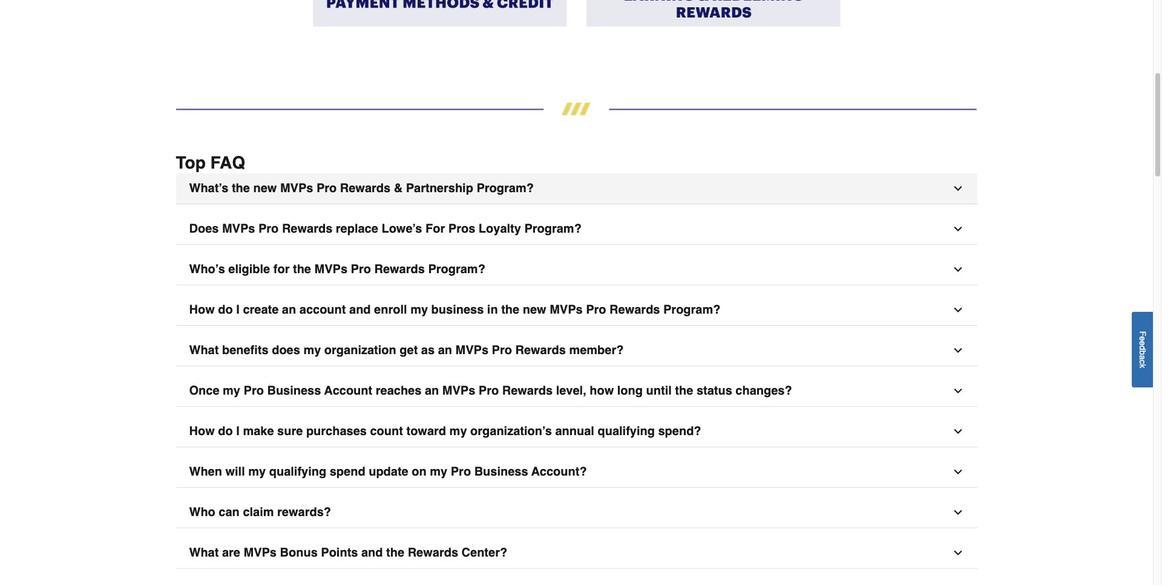Task type: locate. For each thing, give the bounding box(es) containing it.
my
[[410, 303, 428, 317], [303, 344, 321, 357], [223, 384, 240, 398], [449, 425, 467, 439], [248, 465, 266, 479], [430, 465, 447, 479]]

1 vertical spatial i
[[236, 425, 240, 439]]

the inside what's the new mvps pro rewards & partnership program? button
[[232, 181, 250, 195]]

0 vertical spatial qualifying
[[598, 425, 655, 439]]

once my pro business account reaches an mvps pro rewards level, how long until the status changes?
[[189, 384, 792, 398]]

the inside the who's eligible for the mvps pro rewards program? button
[[293, 262, 311, 276]]

1 vertical spatial how
[[189, 425, 215, 439]]

pro up for
[[258, 222, 279, 236]]

0 vertical spatial do
[[218, 303, 233, 317]]

partnership
[[406, 181, 473, 195]]

6 chevron down image from the top
[[952, 507, 964, 519]]

my right enroll
[[410, 303, 428, 317]]

make
[[243, 425, 274, 439]]

qualifying up rewards?
[[269, 465, 326, 479]]

2 do from the top
[[218, 425, 233, 439]]

chevron down image inside who can claim rewards? button
[[952, 507, 964, 519]]

business
[[431, 303, 484, 317]]

f e e d b a c k
[[1138, 331, 1148, 369]]

business inside button
[[474, 465, 528, 479]]

the right points
[[386, 546, 404, 560]]

what for what are mvps bonus points and the rewards center?
[[189, 546, 219, 560]]

f
[[1138, 331, 1148, 336]]

an right as
[[438, 344, 452, 357]]

how down the who's
[[189, 303, 215, 317]]

1 vertical spatial do
[[218, 425, 233, 439]]

the right in
[[501, 303, 519, 317]]

chevron down image
[[952, 183, 964, 195], [952, 223, 964, 235], [952, 264, 964, 276], [952, 304, 964, 316], [952, 426, 964, 438], [952, 507, 964, 519], [952, 547, 964, 560]]

i for make
[[236, 425, 240, 439]]

do
[[218, 303, 233, 317], [218, 425, 233, 439]]

claim
[[243, 506, 274, 520]]

what up the once
[[189, 344, 219, 357]]

program? inside 'button'
[[524, 222, 582, 236]]

qualifying down long
[[598, 425, 655, 439]]

1 how from the top
[[189, 303, 215, 317]]

1 i from the top
[[236, 303, 240, 317]]

3 chevron down image from the top
[[952, 466, 964, 478]]

0 vertical spatial i
[[236, 303, 240, 317]]

who's eligible for the mvps pro rewards program? button
[[176, 255, 977, 285]]

new
[[253, 181, 277, 195], [523, 303, 546, 317]]

rewards inside 'button'
[[282, 222, 332, 236]]

who can claim rewards? button
[[176, 498, 977, 529]]

spend?
[[658, 425, 701, 439]]

1 chevron down image from the top
[[952, 183, 964, 195]]

on
[[412, 465, 427, 479]]

e up the b at bottom right
[[1138, 341, 1148, 346]]

the down "faq"
[[232, 181, 250, 195]]

how do i make sure purchases count toward my organization's annual qualifying spend? button
[[176, 417, 977, 448]]

chevron down image for what are mvps bonus points and the rewards center?
[[952, 547, 964, 560]]

what benefits does my organization get as an mvps pro rewards member? button
[[176, 336, 977, 367]]

account?
[[531, 465, 587, 479]]

sure
[[277, 425, 303, 439]]

when will my qualifying spend update on my pro business account? button
[[176, 457, 977, 488]]

what benefits does my organization get as an mvps pro rewards member?
[[189, 344, 624, 357]]

1 vertical spatial chevron down image
[[952, 385, 964, 397]]

organization
[[324, 344, 396, 357]]

0 vertical spatial an
[[282, 303, 296, 317]]

chevron down image for member?
[[952, 345, 964, 357]]

0 horizontal spatial new
[[253, 181, 277, 195]]

1 horizontal spatial new
[[523, 303, 546, 317]]

chevron down image inside what's the new mvps pro rewards & partnership program? button
[[952, 183, 964, 195]]

0 vertical spatial chevron down image
[[952, 345, 964, 357]]

chevron down image for what's the new mvps pro rewards & partnership program?
[[952, 183, 964, 195]]

center?
[[462, 546, 507, 560]]

what are mvps bonus points and the rewards center?
[[189, 546, 507, 560]]

who
[[189, 506, 215, 520]]

2 how from the top
[[189, 425, 215, 439]]

pro down replace
[[351, 262, 371, 276]]

my right the once
[[223, 384, 240, 398]]

pro up member?
[[586, 303, 606, 317]]

new right in
[[523, 303, 546, 317]]

1 vertical spatial business
[[474, 465, 528, 479]]

2 vertical spatial chevron down image
[[952, 466, 964, 478]]

program?
[[477, 181, 534, 195], [524, 222, 582, 236], [428, 262, 485, 276], [663, 303, 721, 317]]

4 chevron down image from the top
[[952, 304, 964, 316]]

2 i from the top
[[236, 425, 240, 439]]

qualifying
[[598, 425, 655, 439], [269, 465, 326, 479]]

loyalty
[[479, 222, 521, 236]]

long
[[617, 384, 643, 398]]

does mvps pro rewards replace lowe's for pros loyalty program? button
[[176, 214, 977, 245]]

chevron down image for does mvps pro rewards replace lowe's for pros loyalty program?
[[952, 223, 964, 235]]

status
[[697, 384, 732, 398]]

0 vertical spatial business
[[267, 384, 321, 398]]

b
[[1138, 351, 1148, 355]]

1 vertical spatial qualifying
[[269, 465, 326, 479]]

1 what from the top
[[189, 344, 219, 357]]

who's
[[189, 262, 225, 276]]

faq
[[210, 153, 245, 172]]

new right 'what's'
[[253, 181, 277, 195]]

my right does
[[303, 344, 321, 357]]

what's the new mvps pro rewards & partnership program? button
[[176, 173, 977, 204]]

how
[[189, 303, 215, 317], [189, 425, 215, 439]]

5 chevron down image from the top
[[952, 426, 964, 438]]

e
[[1138, 336, 1148, 341], [1138, 341, 1148, 346]]

chevron down image inside the how do i make sure purchases count toward my organization's annual qualifying spend? button
[[952, 426, 964, 438]]

business down organization's
[[474, 465, 528, 479]]

how for how do i create an account and enroll my business in the new mvps pro rewards program?
[[189, 303, 215, 317]]

in
[[487, 303, 498, 317]]

2 chevron down image from the top
[[952, 223, 964, 235]]

2 what from the top
[[189, 546, 219, 560]]

the
[[232, 181, 250, 195], [293, 262, 311, 276], [501, 303, 519, 317], [675, 384, 693, 398], [386, 546, 404, 560]]

what
[[189, 344, 219, 357], [189, 546, 219, 560]]

reaches
[[376, 384, 421, 398]]

and
[[349, 303, 371, 317], [361, 546, 383, 560]]

what's
[[189, 181, 228, 195]]

1 horizontal spatial qualifying
[[598, 425, 655, 439]]

do for make
[[218, 425, 233, 439]]

chevron down image for who's eligible for the mvps pro rewards program?
[[952, 264, 964, 276]]

an right reaches
[[425, 384, 439, 398]]

get
[[400, 344, 418, 357]]

the inside how do i create an account and enroll my business in the new mvps pro rewards program? button
[[501, 303, 519, 317]]

mvps
[[280, 181, 313, 195], [222, 222, 255, 236], [314, 262, 347, 276], [550, 303, 583, 317], [456, 344, 488, 357], [442, 384, 475, 398], [244, 546, 277, 560]]

2 e from the top
[[1138, 341, 1148, 346]]

business up sure
[[267, 384, 321, 398]]

update
[[369, 465, 408, 479]]

7 chevron down image from the top
[[952, 547, 964, 560]]

top
[[176, 153, 206, 172]]

1 vertical spatial what
[[189, 546, 219, 560]]

rewards
[[340, 181, 391, 195], [282, 222, 332, 236], [374, 262, 425, 276], [610, 303, 660, 317], [515, 344, 566, 357], [502, 384, 553, 398], [408, 546, 458, 560]]

how
[[590, 384, 614, 398]]

how down the once
[[189, 425, 215, 439]]

do left create
[[218, 303, 233, 317]]

mvps inside 'button'
[[222, 222, 255, 236]]

what are mvps bonus points and the rewards center? button
[[176, 538, 977, 569]]

0 vertical spatial how
[[189, 303, 215, 317]]

business
[[267, 384, 321, 398], [474, 465, 528, 479]]

who can claim rewards?
[[189, 506, 331, 520]]

count
[[370, 425, 403, 439]]

chevron down image inside what are mvps bonus points and the rewards center? button
[[952, 547, 964, 560]]

chevron down image inside does mvps pro rewards replace lowe's for pros loyalty program? 'button'
[[952, 223, 964, 235]]

do left make
[[218, 425, 233, 439]]

the right for
[[293, 262, 311, 276]]

2 vertical spatial an
[[425, 384, 439, 398]]

account
[[324, 384, 372, 398]]

what inside "button"
[[189, 344, 219, 357]]

do for create
[[218, 303, 233, 317]]

what inside button
[[189, 546, 219, 560]]

chevron down image inside once my pro business account reaches an mvps pro rewards level, how long until the status changes? "button"
[[952, 385, 964, 397]]

the inside what are mvps bonus points and the rewards center? button
[[386, 546, 404, 560]]

1 chevron down image from the top
[[952, 345, 964, 357]]

rewards left center?
[[408, 546, 458, 560]]

once my pro business account reaches an mvps pro rewards level, how long until the status changes? button
[[176, 376, 977, 407]]

pro
[[316, 181, 337, 195], [258, 222, 279, 236], [351, 262, 371, 276], [586, 303, 606, 317], [492, 344, 512, 357], [244, 384, 264, 398], [479, 384, 499, 398], [451, 465, 471, 479]]

k
[[1138, 364, 1148, 369]]

0 horizontal spatial qualifying
[[269, 465, 326, 479]]

rewards left &
[[340, 181, 391, 195]]

for
[[426, 222, 445, 236]]

chevron down image inside how do i create an account and enroll my business in the new mvps pro rewards program? button
[[952, 304, 964, 316]]

1 horizontal spatial business
[[474, 465, 528, 479]]

3 chevron down image from the top
[[952, 264, 964, 276]]

the right the until
[[675, 384, 693, 398]]

divider. image
[[176, 103, 977, 115]]

annual
[[555, 425, 594, 439]]

when will my qualifying spend update on my pro business account?
[[189, 465, 587, 479]]

who's eligible for the mvps pro rewards program?
[[189, 262, 485, 276]]

d
[[1138, 346, 1148, 351]]

i left create
[[236, 303, 240, 317]]

business inside "button"
[[267, 384, 321, 398]]

chevron down image inside the who's eligible for the mvps pro rewards program? button
[[952, 264, 964, 276]]

an
[[282, 303, 296, 317], [438, 344, 452, 357], [425, 384, 439, 398]]

i
[[236, 303, 240, 317], [236, 425, 240, 439]]

and left enroll
[[349, 303, 371, 317]]

an right create
[[282, 303, 296, 317]]

0 vertical spatial and
[[349, 303, 371, 317]]

1 do from the top
[[218, 303, 233, 317]]

0 horizontal spatial business
[[267, 384, 321, 398]]

i left make
[[236, 425, 240, 439]]

e up d
[[1138, 336, 1148, 341]]

chevron down image
[[952, 345, 964, 357], [952, 385, 964, 397], [952, 466, 964, 478]]

will
[[225, 465, 245, 479]]

chevron down image inside what benefits does my organization get as an mvps pro rewards member? "button"
[[952, 345, 964, 357]]

what left are
[[189, 546, 219, 560]]

rewards up member?
[[610, 303, 660, 317]]

and right points
[[361, 546, 383, 560]]

how do i make sure purchases count toward my organization's annual qualifying spend?
[[189, 425, 701, 439]]

2 chevron down image from the top
[[952, 385, 964, 397]]

rewards up for
[[282, 222, 332, 236]]

0 vertical spatial what
[[189, 344, 219, 357]]

does mvps pro rewards replace lowe's for pros loyalty program?
[[189, 222, 582, 236]]



Task type: describe. For each thing, give the bounding box(es) containing it.
f e e d b a c k button
[[1132, 312, 1153, 388]]

changes?
[[736, 384, 792, 398]]

organization's
[[470, 425, 552, 439]]

pro right on
[[451, 465, 471, 479]]

as
[[421, 344, 435, 357]]

create
[[243, 303, 279, 317]]

points
[[321, 546, 358, 560]]

replace
[[336, 222, 378, 236]]

pros
[[448, 222, 475, 236]]

chevron down image for how do i make sure purchases count toward my organization's annual qualifying spend?
[[952, 426, 964, 438]]

how do i create an account and enroll my business in the new mvps pro rewards program?
[[189, 303, 721, 317]]

when
[[189, 465, 222, 479]]

c
[[1138, 360, 1148, 364]]

enroll
[[374, 303, 407, 317]]

chevron down image for how
[[952, 385, 964, 397]]

member?
[[569, 344, 624, 357]]

does
[[189, 222, 219, 236]]

once
[[189, 384, 219, 398]]

earning and redeeming rewards. image
[[586, 0, 840, 27]]

1 vertical spatial and
[[361, 546, 383, 560]]

pro up organization's
[[479, 384, 499, 398]]

chevron down image for who can claim rewards?
[[952, 507, 964, 519]]

0 vertical spatial new
[[253, 181, 277, 195]]

1 e from the top
[[1138, 336, 1148, 341]]

lowe's
[[382, 222, 422, 236]]

rewards down lowe's
[[374, 262, 425, 276]]

top faq
[[176, 153, 245, 172]]

pro down in
[[492, 344, 512, 357]]

chevron down image inside when will my qualifying spend update on my pro business account? button
[[952, 466, 964, 478]]

payment methods and credit. image
[[313, 0, 567, 27]]

eligible
[[228, 262, 270, 276]]

i for create
[[236, 303, 240, 317]]

the inside once my pro business account reaches an mvps pro rewards level, how long until the status changes? "button"
[[675, 384, 693, 398]]

pro inside 'button'
[[258, 222, 279, 236]]

pro up make
[[244, 384, 264, 398]]

purchases
[[306, 425, 367, 439]]

chevron down image for how do i create an account and enroll my business in the new mvps pro rewards program?
[[952, 304, 964, 316]]

my right on
[[430, 465, 447, 479]]

account
[[299, 303, 346, 317]]

my right toward
[[449, 425, 467, 439]]

can
[[219, 506, 240, 520]]

pro up replace
[[316, 181, 337, 195]]

rewards up organization's
[[502, 384, 553, 398]]

for
[[273, 262, 290, 276]]

how for how do i make sure purchases count toward my organization's annual qualifying spend?
[[189, 425, 215, 439]]

1 vertical spatial an
[[438, 344, 452, 357]]

spend
[[330, 465, 365, 479]]

rewards up the level,
[[515, 344, 566, 357]]

1 vertical spatial new
[[523, 303, 546, 317]]

until
[[646, 384, 672, 398]]

what for what benefits does my organization get as an mvps pro rewards member?
[[189, 344, 219, 357]]

my right will on the bottom left of the page
[[248, 465, 266, 479]]

a
[[1138, 355, 1148, 360]]

rewards?
[[277, 506, 331, 520]]

are
[[222, 546, 240, 560]]

benefits
[[222, 344, 269, 357]]

&
[[394, 181, 403, 195]]

level,
[[556, 384, 586, 398]]

how do i create an account and enroll my business in the new mvps pro rewards program? button
[[176, 295, 977, 326]]

toward
[[406, 425, 446, 439]]

does
[[272, 344, 300, 357]]

what's the new mvps pro rewards & partnership program?
[[189, 181, 534, 195]]

bonus
[[280, 546, 318, 560]]

an inside button
[[282, 303, 296, 317]]



Task type: vqa. For each thing, say whether or not it's contained in the screenshot.
chevron right image associated with Bathroom
no



